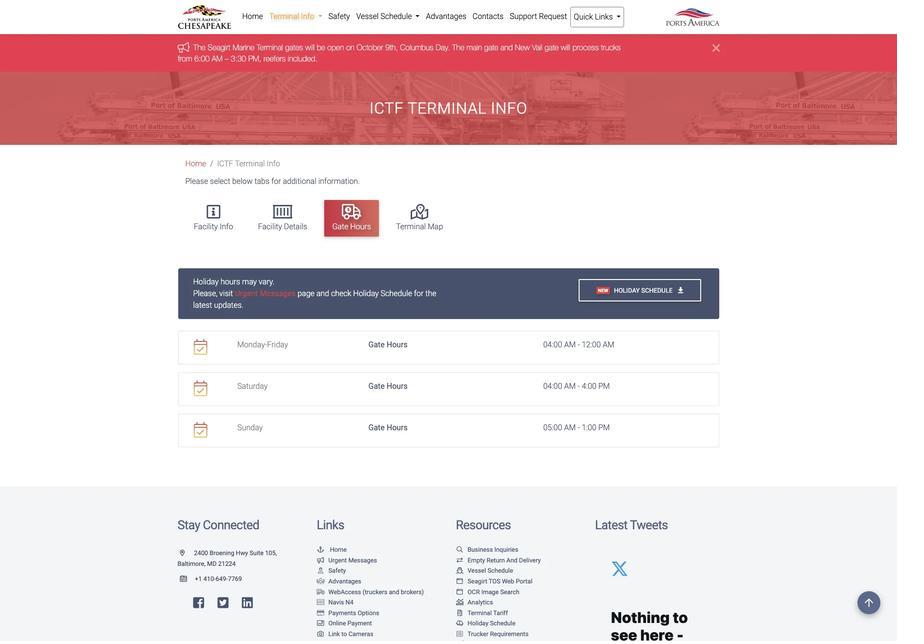Task type: vqa. For each thing, say whether or not it's contained in the screenshot.
Time within the Queue Time 00:05:48
no



Task type: describe. For each thing, give the bounding box(es) containing it.
tab list containing facility info
[[181, 195, 720, 241]]

schedule down tariff in the bottom right of the page
[[490, 620, 516, 628]]

schedule inside page and check holiday schedule for the latest updates.
[[381, 289, 412, 299]]

file invoice image
[[456, 611, 464, 617]]

1 horizontal spatial vessel
[[468, 568, 486, 575]]

stay connected
[[178, 518, 259, 533]]

navis
[[328, 599, 344, 607]]

gate for sunday
[[369, 424, 385, 433]]

broening
[[210, 550, 234, 557]]

support
[[510, 12, 537, 21]]

schedule up seagirt tos web portal
[[488, 568, 513, 575]]

open
[[327, 43, 344, 52]]

0 vertical spatial for
[[271, 177, 281, 186]]

analytics
[[468, 599, 493, 607]]

1 the from the left
[[193, 43, 205, 52]]

online payment link
[[317, 620, 372, 628]]

from
[[178, 54, 192, 63]]

7769
[[228, 576, 242, 583]]

hand receiving image
[[317, 579, 325, 585]]

truck container image
[[317, 590, 325, 596]]

facility details
[[258, 222, 307, 231]]

be
[[317, 43, 325, 52]]

0 horizontal spatial vessel schedule
[[356, 12, 414, 21]]

tab panel containing holiday hours may vary.
[[178, 269, 719, 448]]

trucker requirements link
[[456, 631, 529, 638]]

support request
[[510, 12, 567, 21]]

seagirt tos web portal
[[468, 578, 533, 586]]

to
[[342, 631, 347, 638]]

1 horizontal spatial advantages link
[[423, 7, 470, 26]]

facility for facility info
[[194, 222, 218, 231]]

gate hours for saturday
[[369, 382, 408, 391]]

hours
[[221, 278, 240, 287]]

main
[[466, 43, 482, 52]]

container storage image
[[317, 600, 325, 607]]

resources
[[456, 518, 511, 533]]

gate hours for monday-friday
[[369, 341, 408, 350]]

user hard hat image
[[317, 569, 325, 575]]

empty
[[468, 557, 485, 564]]

+1 410-649-7769 link
[[178, 576, 242, 583]]

1 vertical spatial vessel schedule link
[[456, 568, 513, 575]]

select
[[210, 177, 230, 186]]

1 horizontal spatial seagirt
[[468, 578, 487, 586]]

camera image
[[317, 632, 325, 638]]

brokers)
[[401, 589, 424, 596]]

trucker
[[468, 631, 489, 638]]

0 vertical spatial ictf
[[370, 99, 404, 118]]

image
[[481, 589, 499, 596]]

0 horizontal spatial vessel
[[356, 12, 379, 21]]

1 gate from the left
[[484, 43, 498, 52]]

terminal tariff link
[[456, 610, 508, 617]]

the
[[426, 289, 436, 299]]

check
[[331, 289, 351, 299]]

pm for 05:00 am - 1:00 pm
[[598, 424, 610, 433]]

analytics image
[[456, 600, 464, 607]]

schedule up "9th,"
[[381, 12, 412, 21]]

link to cameras link
[[317, 631, 373, 638]]

messages inside holiday hours may vary. please, visit urgent messages
[[260, 289, 296, 299]]

gate hours link
[[325, 200, 379, 237]]

2 safety from the top
[[328, 568, 346, 575]]

gate for monday-friday
[[369, 341, 385, 350]]

additional
[[283, 177, 316, 186]]

04:00 for 04:00 am - 12:00 am
[[543, 341, 562, 350]]

holiday schedule inside tab panel
[[614, 287, 674, 294]]

delivery
[[519, 557, 541, 564]]

reefers
[[263, 54, 285, 63]]

link
[[328, 631, 340, 638]]

gate for saturday
[[369, 382, 385, 391]]

2400 broening hwy suite 105, baltimore, md 21224
[[178, 550, 277, 568]]

seagirt tos web portal link
[[456, 578, 533, 586]]

monday-friday
[[237, 341, 288, 350]]

holiday hours may vary. please, visit urgent messages
[[193, 278, 296, 299]]

0 horizontal spatial advantages
[[328, 578, 361, 586]]

link to cameras
[[328, 631, 373, 638]]

–
[[225, 54, 229, 63]]

updates.
[[214, 301, 244, 310]]

1:00
[[582, 424, 597, 433]]

webaccess (truckers and brokers) link
[[317, 589, 424, 596]]

credit card front image
[[317, 621, 325, 628]]

04:00 am - 4:00 pm
[[543, 382, 610, 391]]

process
[[572, 43, 599, 52]]

safety link for navis n4 link
[[317, 568, 346, 575]]

for inside page and check holiday schedule for the latest updates.
[[414, 289, 424, 299]]

quick
[[574, 12, 593, 21]]

payment
[[348, 620, 372, 628]]

included.
[[288, 54, 317, 63]]

05:00 am - 1:00 pm
[[543, 424, 610, 433]]

6:00
[[194, 54, 209, 63]]

twitter square image
[[218, 597, 229, 610]]

am for 04:00 am - 12:00 am
[[564, 341, 576, 350]]

facebook square image
[[193, 597, 204, 610]]

go to top image
[[858, 592, 881, 615]]

map marker alt image
[[180, 551, 192, 557]]

- for 1:00
[[578, 424, 580, 433]]

0 horizontal spatial home link
[[185, 159, 206, 169]]

on
[[346, 43, 354, 52]]

october
[[356, 43, 383, 52]]

page and check holiday schedule for the latest updates.
[[193, 289, 436, 310]]

stay
[[178, 518, 200, 533]]

ocr image search link
[[456, 589, 520, 596]]

latest
[[595, 518, 628, 533]]

terminal info link
[[266, 7, 325, 26]]

md
[[207, 561, 217, 568]]

bells image
[[456, 621, 464, 628]]

- for 4:00
[[578, 382, 580, 391]]

tos
[[489, 578, 501, 586]]

1 vertical spatial urgent messages link
[[317, 557, 377, 564]]

below
[[232, 177, 253, 186]]

please,
[[193, 289, 217, 299]]

latest
[[193, 301, 212, 310]]

please
[[185, 177, 208, 186]]

hours for saturday
[[387, 382, 408, 391]]

urgent inside holiday hours may vary. please, visit urgent messages
[[235, 289, 258, 299]]

facility info link
[[186, 200, 241, 237]]

trucker requirements
[[468, 631, 529, 638]]

bullhorn image inside urgent messages link
[[317, 558, 325, 564]]

schedule left arrow alt to bottom icon
[[641, 287, 673, 294]]

am inside the seagirt marine terminal gates will be open on october 9th, columbus day. the main gate and new vail gate will process trucks from 6:00 am – 3:30 pm, reefers included.
[[211, 54, 222, 63]]

(truckers
[[363, 589, 387, 596]]

ship image
[[456, 569, 464, 575]]

details
[[284, 222, 307, 231]]



Task type: locate. For each thing, give the bounding box(es) containing it.
bullhorn image up 'from'
[[178, 42, 193, 53]]

the
[[193, 43, 205, 52], [452, 43, 464, 52]]

home right anchor icon
[[330, 547, 347, 554]]

1 facility from the left
[[194, 222, 218, 231]]

0 vertical spatial ictf terminal info
[[370, 99, 528, 118]]

2400 broening hwy suite 105, baltimore, md 21224 link
[[178, 550, 277, 568]]

empty return and delivery
[[468, 557, 541, 564]]

list alt image
[[456, 632, 464, 638]]

1 vertical spatial ictf terminal info
[[217, 159, 280, 169]]

2 - from the top
[[578, 382, 580, 391]]

for right tabs
[[271, 177, 281, 186]]

the seagirt marine terminal gates will be open on october 9th, columbus day. the main gate and new vail gate will process trucks from 6:00 am – 3:30 pm, reefers included.
[[178, 43, 621, 63]]

messages
[[260, 289, 296, 299], [348, 557, 377, 564]]

tab panel
[[178, 269, 719, 448]]

advantages up webaccess
[[328, 578, 361, 586]]

am
[[211, 54, 222, 63], [564, 341, 576, 350], [603, 341, 614, 350], [564, 382, 576, 391], [564, 424, 576, 433]]

1 vertical spatial home link
[[185, 159, 206, 169]]

0 vertical spatial holiday schedule
[[614, 287, 674, 294]]

new
[[515, 43, 530, 52], [598, 288, 608, 293]]

2 will from the left
[[561, 43, 570, 52]]

0 vertical spatial vessel schedule
[[356, 12, 414, 21]]

and
[[500, 43, 513, 52], [316, 289, 329, 299], [389, 589, 399, 596]]

day.
[[436, 43, 450, 52]]

1 vertical spatial and
[[316, 289, 329, 299]]

1 horizontal spatial home link
[[239, 7, 266, 26]]

schedule left the
[[381, 289, 412, 299]]

-
[[578, 341, 580, 350], [578, 382, 580, 391], [578, 424, 580, 433]]

0 horizontal spatial vessel schedule link
[[353, 7, 423, 26]]

business
[[468, 547, 493, 554]]

home up please
[[185, 159, 206, 169]]

1 horizontal spatial messages
[[348, 557, 377, 564]]

- left "4:00"
[[578, 382, 580, 391]]

holiday schedule left arrow alt to bottom icon
[[614, 287, 674, 294]]

0 vertical spatial urgent messages link
[[235, 289, 296, 299]]

exchange image
[[456, 558, 464, 564]]

gate
[[332, 222, 348, 231], [369, 341, 385, 350], [369, 382, 385, 391], [369, 424, 385, 433]]

return
[[487, 557, 505, 564]]

contacts link
[[470, 7, 507, 26]]

inquiries
[[495, 547, 518, 554]]

1 horizontal spatial bullhorn image
[[317, 558, 325, 564]]

1 will from the left
[[305, 43, 314, 52]]

home link for the bottommost urgent messages link
[[317, 547, 347, 554]]

and left brokers)
[[389, 589, 399, 596]]

0 vertical spatial -
[[578, 341, 580, 350]]

facility for facility details
[[258, 222, 282, 231]]

0 vertical spatial home link
[[239, 7, 266, 26]]

terminal tariff
[[468, 610, 508, 617]]

request
[[539, 12, 567, 21]]

phone office image
[[180, 577, 195, 583]]

am left 12:00
[[564, 341, 576, 350]]

empty return and delivery link
[[456, 557, 541, 564]]

0 vertical spatial 04:00
[[543, 341, 562, 350]]

messages up webaccess (truckers and brokers) link
[[348, 557, 377, 564]]

0 vertical spatial messages
[[260, 289, 296, 299]]

2 horizontal spatial home
[[330, 547, 347, 554]]

1 vertical spatial new
[[598, 288, 608, 293]]

online
[[328, 620, 346, 628]]

terminal
[[269, 12, 299, 21], [256, 43, 283, 52], [408, 99, 487, 118], [235, 159, 265, 169], [396, 222, 426, 231], [468, 610, 492, 617]]

0 horizontal spatial seagirt
[[208, 43, 230, 52]]

safety right the user hard hat icon
[[328, 568, 346, 575]]

0 vertical spatial and
[[500, 43, 513, 52]]

2 facility from the left
[[258, 222, 282, 231]]

0 vertical spatial browser image
[[456, 579, 464, 585]]

vessel schedule link down empty
[[456, 568, 513, 575]]

0 horizontal spatial the
[[193, 43, 205, 52]]

urgent messages link inside tab panel
[[235, 289, 296, 299]]

am left "4:00"
[[564, 382, 576, 391]]

advantages link up webaccess
[[317, 578, 361, 586]]

browser image for ocr
[[456, 590, 464, 596]]

marine
[[232, 43, 254, 52]]

bullhorn image down anchor icon
[[317, 558, 325, 564]]

browser image inside ocr image search link
[[456, 590, 464, 596]]

2 the from the left
[[452, 43, 464, 52]]

columbus
[[400, 43, 433, 52]]

1 horizontal spatial ictf terminal info
[[370, 99, 528, 118]]

pm right "4:00"
[[598, 382, 610, 391]]

saturday
[[237, 382, 268, 391]]

payments
[[328, 610, 356, 617]]

0 vertical spatial bullhorn image
[[178, 42, 193, 53]]

payments options link
[[317, 610, 379, 617]]

new inside the seagirt marine terminal gates will be open on october 9th, columbus day. the main gate and new vail gate will process trucks from 6:00 am – 3:30 pm, reefers included.
[[515, 43, 530, 52]]

0 vertical spatial safety link
[[325, 7, 353, 26]]

am left –
[[211, 54, 222, 63]]

and left vail at the top of the page
[[500, 43, 513, 52]]

0 vertical spatial vessel
[[356, 12, 379, 21]]

advantages link up day.
[[423, 7, 470, 26]]

2 vertical spatial and
[[389, 589, 399, 596]]

seagirt up ocr
[[468, 578, 487, 586]]

0 horizontal spatial urgent
[[235, 289, 258, 299]]

0 horizontal spatial messages
[[260, 289, 296, 299]]

0 horizontal spatial facility
[[194, 222, 218, 231]]

0 horizontal spatial holiday schedule
[[468, 620, 516, 628]]

vessel schedule up seagirt tos web portal link
[[468, 568, 513, 575]]

browser image up the analytics image
[[456, 590, 464, 596]]

bullhorn image inside the seagirt marine terminal gates will be open on october 9th, columbus day. the main gate and new vail gate will process trucks from 6:00 am – 3:30 pm, reefers included. alert
[[178, 42, 193, 53]]

sunday
[[237, 424, 263, 433]]

0 horizontal spatial new
[[515, 43, 530, 52]]

1 - from the top
[[578, 341, 580, 350]]

1 horizontal spatial urgent
[[328, 557, 347, 564]]

1 vertical spatial seagirt
[[468, 578, 487, 586]]

will left process
[[561, 43, 570, 52]]

0 vertical spatial urgent
[[235, 289, 258, 299]]

1 vertical spatial for
[[414, 289, 424, 299]]

urgent down the may at left
[[235, 289, 258, 299]]

1 vertical spatial links
[[317, 518, 344, 533]]

gate right vail at the top of the page
[[545, 43, 559, 52]]

1 horizontal spatial vessel schedule link
[[456, 568, 513, 575]]

0 horizontal spatial will
[[305, 43, 314, 52]]

urgent messages
[[328, 557, 377, 564]]

2 vertical spatial home link
[[317, 547, 347, 554]]

am right 12:00
[[603, 341, 614, 350]]

1 horizontal spatial ictf
[[370, 99, 404, 118]]

urgent messages link down anchor icon
[[317, 557, 377, 564]]

facility down please
[[194, 222, 218, 231]]

page
[[298, 289, 315, 299]]

quick links link
[[570, 7, 624, 27]]

pm right 1:00
[[598, 424, 610, 433]]

linkedin image
[[242, 597, 253, 610]]

am right "05:00"
[[564, 424, 576, 433]]

the seagirt marine terminal gates will be open on october 9th, columbus day. the main gate and new vail gate will process trucks from 6:00 am – 3:30 pm, reefers included. alert
[[0, 34, 897, 72]]

- left 12:00
[[578, 341, 580, 350]]

1 vertical spatial advantages link
[[317, 578, 361, 586]]

holiday inside page and check holiday schedule for the latest updates.
[[353, 289, 379, 299]]

1 vertical spatial vessel schedule
[[468, 568, 513, 575]]

gate hours for sunday
[[369, 424, 408, 433]]

hours
[[350, 222, 371, 231], [387, 341, 408, 350], [387, 382, 408, 391], [387, 424, 408, 433]]

vessel schedule link up "9th,"
[[353, 7, 423, 26]]

trucks
[[601, 43, 621, 52]]

baltimore,
[[178, 561, 206, 568]]

pm for 04:00 am - 4:00 pm
[[598, 382, 610, 391]]

9th,
[[385, 43, 398, 52]]

vessel down empty
[[468, 568, 486, 575]]

browser image inside seagirt tos web portal link
[[456, 579, 464, 585]]

will left be
[[305, 43, 314, 52]]

0 vertical spatial vessel schedule link
[[353, 7, 423, 26]]

the up the 6:00
[[193, 43, 205, 52]]

04:00 left "4:00"
[[543, 382, 562, 391]]

webaccess (truckers and brokers)
[[328, 589, 424, 596]]

105,
[[265, 550, 277, 557]]

0 horizontal spatial links
[[317, 518, 344, 533]]

0 vertical spatial advantages link
[[423, 7, 470, 26]]

links inside "link"
[[595, 12, 613, 21]]

1 horizontal spatial facility
[[258, 222, 282, 231]]

advantages up day.
[[426, 12, 466, 21]]

1 horizontal spatial advantages
[[426, 12, 466, 21]]

vessel up october
[[356, 12, 379, 21]]

1 safety from the top
[[328, 12, 350, 21]]

0 horizontal spatial bullhorn image
[[178, 42, 193, 53]]

1 vertical spatial ictf
[[217, 159, 233, 169]]

business inquiries link
[[456, 547, 518, 554]]

2 04:00 from the top
[[543, 382, 562, 391]]

1 vertical spatial pm
[[598, 424, 610, 433]]

tab list
[[181, 195, 720, 241]]

1 horizontal spatial holiday schedule
[[614, 287, 674, 294]]

may
[[242, 278, 257, 287]]

home up marine
[[242, 12, 263, 21]]

0 horizontal spatial advantages link
[[317, 578, 361, 586]]

2 pm from the top
[[598, 424, 610, 433]]

holiday inside holiday hours may vary. please, visit urgent messages
[[193, 278, 219, 287]]

vail
[[532, 43, 542, 52]]

safety link for contacts link
[[325, 7, 353, 26]]

facility details link
[[250, 200, 315, 237]]

holiday schedule up trucker requirements link
[[468, 620, 516, 628]]

1 vertical spatial home
[[185, 159, 206, 169]]

05:00
[[543, 424, 562, 433]]

gates
[[285, 43, 303, 52]]

close image
[[712, 42, 720, 54]]

urgent
[[235, 289, 258, 299], [328, 557, 347, 564]]

links
[[595, 12, 613, 21], [317, 518, 344, 533]]

facility info
[[194, 222, 233, 231]]

am for 05:00 am - 1:00 pm
[[564, 424, 576, 433]]

12:00
[[582, 341, 601, 350]]

links up anchor icon
[[317, 518, 344, 533]]

the right day.
[[452, 43, 464, 52]]

1 vertical spatial 04:00
[[543, 382, 562, 391]]

friday
[[267, 341, 288, 350]]

gate right main
[[484, 43, 498, 52]]

information.
[[318, 177, 360, 186]]

1 horizontal spatial for
[[414, 289, 424, 299]]

1 vertical spatial safety link
[[317, 568, 346, 575]]

home link up please
[[185, 159, 206, 169]]

terminal info
[[269, 12, 316, 21]]

1 browser image from the top
[[456, 579, 464, 585]]

1 pm from the top
[[598, 382, 610, 391]]

1 vertical spatial vessel
[[468, 568, 486, 575]]

0 vertical spatial home
[[242, 12, 263, 21]]

seagirt
[[208, 43, 230, 52], [468, 578, 487, 586]]

visit
[[219, 289, 233, 299]]

1 horizontal spatial vessel schedule
[[468, 568, 513, 575]]

latest tweets
[[595, 518, 668, 533]]

credit card image
[[317, 611, 325, 617]]

hours for sunday
[[387, 424, 408, 433]]

410-
[[203, 576, 216, 583]]

0 horizontal spatial and
[[316, 289, 329, 299]]

home link up marine
[[239, 7, 266, 26]]

1 04:00 from the top
[[543, 341, 562, 350]]

home link
[[239, 7, 266, 26], [185, 159, 206, 169], [317, 547, 347, 554]]

home link up urgent messages at the bottom left of page
[[317, 547, 347, 554]]

2 vertical spatial home
[[330, 547, 347, 554]]

0 horizontal spatial gate
[[484, 43, 498, 52]]

browser image down ship icon
[[456, 579, 464, 585]]

holiday schedule
[[614, 287, 674, 294], [468, 620, 516, 628]]

anchor image
[[317, 548, 325, 554]]

portal
[[516, 578, 533, 586]]

0 vertical spatial advantages
[[426, 12, 466, 21]]

0 vertical spatial seagirt
[[208, 43, 230, 52]]

vessel schedule up "9th,"
[[356, 12, 414, 21]]

1 vertical spatial bullhorn image
[[317, 558, 325, 564]]

1 vertical spatial holiday schedule
[[468, 620, 516, 628]]

1 vertical spatial messages
[[348, 557, 377, 564]]

facility left details
[[258, 222, 282, 231]]

1 vertical spatial urgent
[[328, 557, 347, 564]]

0 vertical spatial links
[[595, 12, 613, 21]]

0 horizontal spatial home
[[185, 159, 206, 169]]

1 vertical spatial browser image
[[456, 590, 464, 596]]

ocr image search
[[468, 589, 520, 596]]

04:00
[[543, 341, 562, 350], [543, 382, 562, 391]]

facility inside facility info link
[[194, 222, 218, 231]]

search image
[[456, 548, 464, 554]]

and right the page
[[316, 289, 329, 299]]

1 horizontal spatial gate
[[545, 43, 559, 52]]

options
[[358, 610, 379, 617]]

safety link up hand receiving image
[[317, 568, 346, 575]]

terminal map link
[[388, 200, 451, 237]]

2 horizontal spatial home link
[[317, 547, 347, 554]]

browser image
[[456, 579, 464, 585], [456, 590, 464, 596]]

2 gate from the left
[[545, 43, 559, 52]]

0 vertical spatial pm
[[598, 382, 610, 391]]

gate
[[484, 43, 498, 52], [545, 43, 559, 52]]

hours for monday-friday
[[387, 341, 408, 350]]

urgent messages link down vary.
[[235, 289, 296, 299]]

1 horizontal spatial the
[[452, 43, 464, 52]]

1 vertical spatial -
[[578, 382, 580, 391]]

please select below tabs for additional information.
[[185, 177, 360, 186]]

3 - from the top
[[578, 424, 580, 433]]

- left 1:00
[[578, 424, 580, 433]]

terminal inside the seagirt marine terminal gates will be open on october 9th, columbus day. the main gate and new vail gate will process trucks from 6:00 am – 3:30 pm, reefers included.
[[256, 43, 283, 52]]

vary.
[[259, 278, 275, 287]]

business inquiries
[[468, 547, 518, 554]]

home link for terminal info link
[[239, 7, 266, 26]]

browser image for seagirt
[[456, 579, 464, 585]]

0 vertical spatial safety
[[328, 12, 350, 21]]

arrow alt to bottom image
[[678, 287, 683, 294]]

safety
[[328, 12, 350, 21], [328, 568, 346, 575]]

2 vertical spatial -
[[578, 424, 580, 433]]

navis n4
[[328, 599, 354, 607]]

safety link up open
[[325, 7, 353, 26]]

gate hours
[[332, 222, 371, 231], [369, 341, 408, 350], [369, 382, 408, 391], [369, 424, 408, 433]]

map
[[428, 222, 443, 231]]

- for 12:00
[[578, 341, 580, 350]]

contacts
[[473, 12, 504, 21]]

seagirt up –
[[208, 43, 230, 52]]

1 horizontal spatial and
[[389, 589, 399, 596]]

1 horizontal spatial new
[[598, 288, 608, 293]]

1 horizontal spatial home
[[242, 12, 263, 21]]

0 horizontal spatial urgent messages link
[[235, 289, 296, 299]]

links right 'quick'
[[595, 12, 613, 21]]

search
[[500, 589, 520, 596]]

analytics link
[[456, 599, 493, 607]]

facility inside facility details link
[[258, 222, 282, 231]]

2 horizontal spatial and
[[500, 43, 513, 52]]

and inside the seagirt marine terminal gates will be open on october 9th, columbus day. the main gate and new vail gate will process trucks from 6:00 am – 3:30 pm, reefers included.
[[500, 43, 513, 52]]

am for 04:00 am - 4:00 pm
[[564, 382, 576, 391]]

safety link
[[325, 7, 353, 26], [317, 568, 346, 575]]

seagirt inside the seagirt marine terminal gates will be open on october 9th, columbus day. the main gate and new vail gate will process trucks from 6:00 am – 3:30 pm, reefers included.
[[208, 43, 230, 52]]

tariff
[[493, 610, 508, 617]]

+1 410-649-7769
[[195, 576, 242, 583]]

04:00 left 12:00
[[543, 341, 562, 350]]

649-
[[216, 576, 228, 583]]

1 vertical spatial safety
[[328, 568, 346, 575]]

messages down vary.
[[260, 289, 296, 299]]

safety up open
[[328, 12, 350, 21]]

0 horizontal spatial for
[[271, 177, 281, 186]]

0 horizontal spatial ictf terminal info
[[217, 159, 280, 169]]

and inside page and check holiday schedule for the latest updates.
[[316, 289, 329, 299]]

0 vertical spatial new
[[515, 43, 530, 52]]

04:00 for 04:00 am - 4:00 pm
[[543, 382, 562, 391]]

1 horizontal spatial will
[[561, 43, 570, 52]]

2 browser image from the top
[[456, 590, 464, 596]]

urgent up webaccess
[[328, 557, 347, 564]]

1 horizontal spatial urgent messages link
[[317, 557, 377, 564]]

1 horizontal spatial links
[[595, 12, 613, 21]]

bullhorn image
[[178, 42, 193, 53], [317, 558, 325, 564]]

tabs
[[255, 177, 270, 186]]

will
[[305, 43, 314, 52], [561, 43, 570, 52]]

hwy
[[236, 550, 248, 557]]

for left the
[[414, 289, 424, 299]]

ictf terminal info
[[370, 99, 528, 118], [217, 159, 280, 169]]



